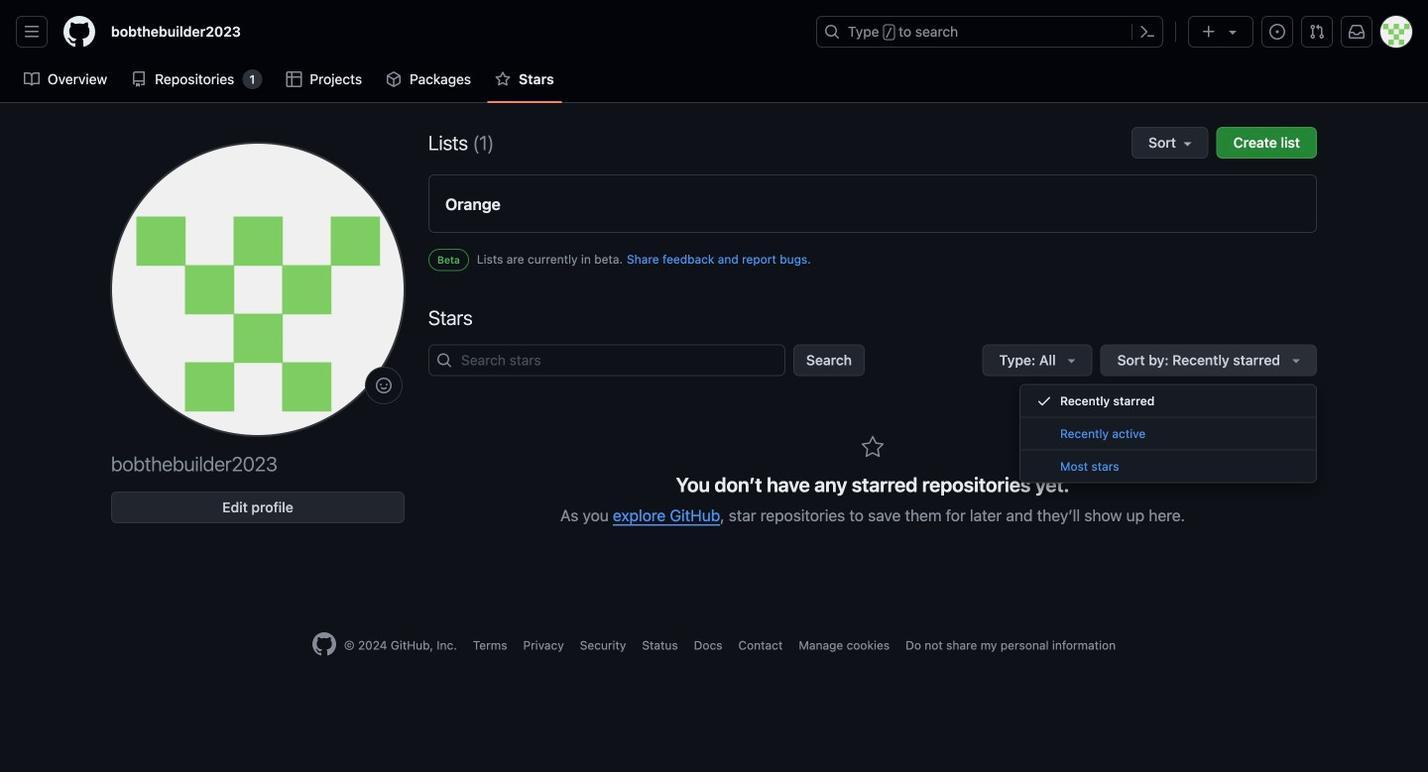 Task type: vqa. For each thing, say whether or not it's contained in the screenshot.
top or
no



Task type: describe. For each thing, give the bounding box(es) containing it.
change your avatar image
[[111, 143, 405, 436]]

feature release label: beta element
[[428, 249, 469, 271]]

homepage image
[[63, 16, 95, 48]]

0 vertical spatial triangle down image
[[1225, 24, 1241, 40]]

plus image
[[1201, 24, 1217, 40]]

package image
[[386, 71, 402, 87]]

triangle down image
[[1064, 353, 1080, 368]]

1 vertical spatial triangle down image
[[1288, 353, 1304, 368]]

star image
[[861, 436, 885, 460]]



Task type: locate. For each thing, give the bounding box(es) containing it.
star image
[[495, 71, 511, 87]]

git pull request image
[[1309, 24, 1325, 40]]

table image
[[286, 71, 302, 87]]

notifications image
[[1349, 24, 1365, 40]]

Search stars search field
[[428, 345, 785, 376]]

menu
[[1021, 385, 1316, 483]]

1 horizontal spatial triangle down image
[[1288, 353, 1304, 368]]

smiley image
[[376, 378, 392, 394]]

repo image
[[131, 71, 147, 87]]

triangle down image
[[1225, 24, 1241, 40], [1288, 353, 1304, 368]]

search image
[[436, 353, 452, 368]]

command palette image
[[1140, 24, 1155, 40]]

issue opened image
[[1270, 24, 1285, 40]]

0 horizontal spatial triangle down image
[[1225, 24, 1241, 40]]

homepage image
[[312, 633, 336, 657]]

book image
[[24, 71, 40, 87]]



